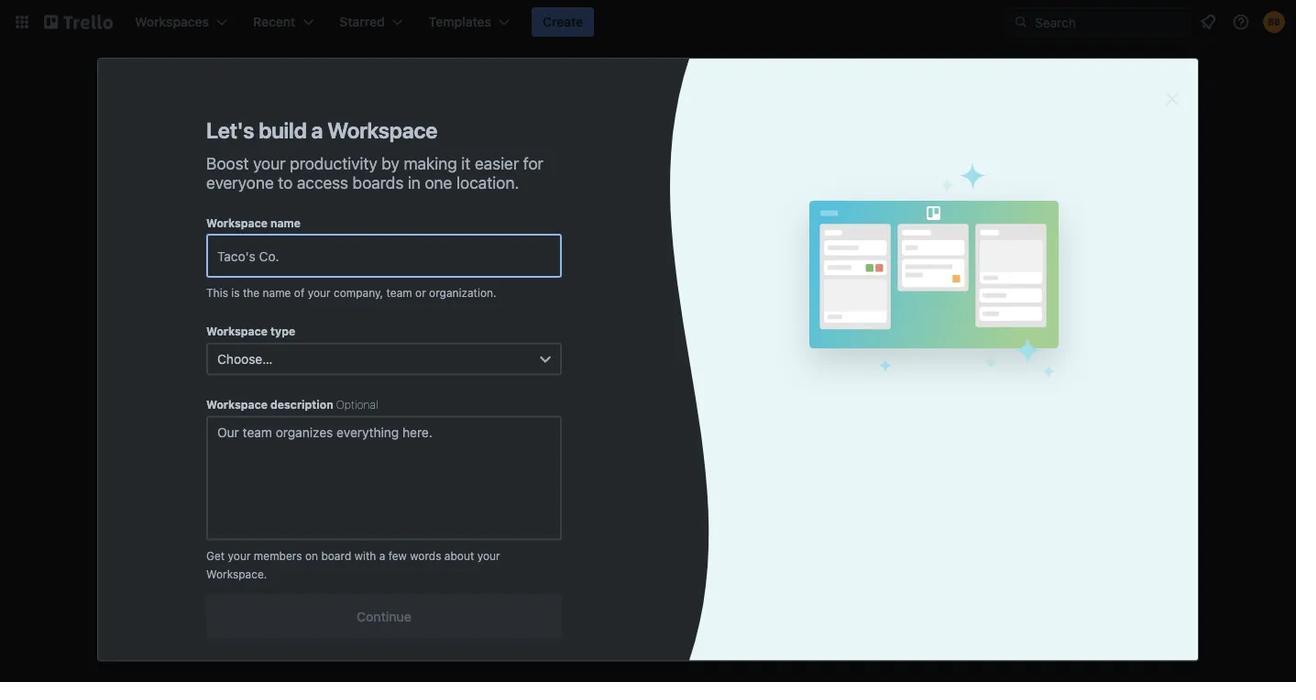 Task type: vqa. For each thing, say whether or not it's contained in the screenshot.
Meeting
yes



Task type: describe. For each thing, give the bounding box(es) containing it.
board for my trello board
[[1060, 379, 1101, 397]]

settings
[[204, 408, 253, 423]]

add image
[[343, 371, 366, 393]]

home link
[[138, 154, 373, 187]]

your inside 'boost your productivity by making it easier for everyone to access boards in one location.'
[[253, 153, 286, 173]]

my trello board
[[991, 379, 1101, 397]]

members
[[254, 549, 302, 562]]

0 vertical spatial builder's
[[504, 87, 578, 109]]

a inside get your members on board with a few words about your workspace.
[[379, 549, 386, 562]]

new
[[493, 516, 517, 531]]

easier
[[475, 153, 519, 173]]

company,
[[334, 287, 384, 299]]

templates link
[[138, 117, 373, 150]]

workspaces
[[149, 211, 215, 224]]

1 horizontal spatial bob builder's workspace
[[466, 87, 674, 109]]

location.
[[457, 173, 519, 193]]

choose…
[[217, 351, 273, 366]]

on-
[[436, 379, 461, 397]]

1-on-1 meeting agenda link
[[415, 372, 590, 460]]

workspace for workspace description optional
[[206, 399, 268, 411]]

members link
[[138, 368, 373, 397]]

words
[[410, 549, 442, 562]]

agenda
[[422, 398, 477, 415]]

settings link
[[138, 401, 373, 430]]

optional
[[336, 399, 378, 411]]

your
[[452, 342, 484, 359]]

continue
[[357, 609, 412, 624]]

templates
[[175, 126, 237, 141]]

workspace.
[[206, 568, 267, 581]]

starred boards
[[452, 171, 559, 188]]

few
[[389, 549, 407, 562]]

Workspace name text field
[[206, 234, 562, 278]]

workspace description optional
[[206, 399, 378, 411]]

the
[[243, 287, 260, 299]]

board inside get your members on board with a few words about your workspace.
[[321, 549, 352, 562]]

1-
[[422, 379, 436, 397]]

views link
[[138, 335, 373, 364]]

in
[[408, 173, 421, 193]]

about
[[445, 549, 474, 562]]

remaining
[[482, 536, 533, 549]]

let's
[[206, 117, 254, 143]]

1 vertical spatial builder's
[[202, 241, 256, 256]]

create for create
[[543, 14, 583, 29]]

your down 6
[[478, 549, 500, 562]]

boards
[[204, 276, 246, 291]]

boost
[[206, 153, 249, 173]]

this is the name of your company, team or organization.
[[206, 287, 497, 299]]

home
[[175, 163, 211, 178]]

with
[[355, 549, 376, 562]]

members
[[204, 375, 260, 390]]

build
[[259, 117, 307, 143]]

search image
[[1014, 15, 1029, 29]]

it
[[462, 153, 471, 173]]

create new board 6 remaining
[[450, 516, 555, 549]]

test
[[657, 379, 687, 397]]

one
[[425, 173, 453, 193]]

1 vertical spatial workspace
[[259, 241, 325, 256]]

everyone
[[206, 173, 274, 193]]

your right of
[[308, 287, 331, 299]]

0 vertical spatial a
[[311, 117, 323, 143]]



Task type: locate. For each thing, give the bounding box(es) containing it.
my
[[991, 379, 1013, 397]]

continue button
[[206, 595, 562, 639]]

bob right b
[[466, 87, 500, 109]]

access
[[297, 173, 349, 193]]

board inside the create new board 6 remaining
[[521, 516, 555, 531]]

builder's
[[504, 87, 578, 109], [202, 241, 256, 256]]

boards inside 'boost your productivity by making it easier for everyone to access boards in one location.'
[[353, 173, 404, 193]]

a right "build"
[[311, 117, 323, 143]]

workspace
[[582, 87, 674, 109], [259, 241, 325, 256]]

boards link
[[138, 269, 373, 298]]

0 vertical spatial bob
[[466, 87, 500, 109]]

love
[[802, 379, 831, 397]]

1 vertical spatial bob builder's workspace
[[175, 241, 325, 256]]

to
[[278, 173, 293, 193]]

boards
[[509, 171, 559, 188], [353, 173, 404, 193], [488, 342, 537, 359]]

of
[[294, 287, 305, 299]]

board for create new board 6 remaining
[[521, 516, 555, 531]]

highlights link
[[138, 302, 373, 331]]

open information menu image
[[1233, 13, 1251, 31]]

create inside button
[[543, 14, 583, 29]]

0 vertical spatial create
[[543, 14, 583, 29]]

meeting
[[472, 379, 530, 397]]

starred
[[452, 171, 505, 188]]

boards for your boards
[[488, 342, 537, 359]]

0 vertical spatial workspace
[[582, 87, 674, 109]]

0 horizontal spatial bob
[[175, 241, 199, 256]]

let's build a workspace
[[206, 117, 438, 143]]

create inside the create new board 6 remaining
[[450, 516, 489, 531]]

workspace up of
[[259, 241, 325, 256]]

board right on on the bottom left
[[321, 549, 352, 562]]

your up workspace.
[[228, 549, 251, 562]]

builder's up for
[[504, 87, 578, 109]]

Search field
[[1029, 8, 1190, 36]]

views
[[204, 342, 239, 357]]

1
[[461, 379, 468, 397]]

trello
[[1016, 379, 1056, 397]]

or
[[416, 287, 426, 299]]

bob builder's workspace
[[466, 87, 674, 109], [175, 241, 325, 256]]

bob builder's workspace down the workspace name
[[175, 241, 325, 256]]

this
[[206, 287, 228, 299]]

0 vertical spatial board
[[1060, 379, 1101, 397]]

on
[[305, 549, 318, 562]]

workspace name
[[206, 216, 301, 229]]

bob inside bob builder's workspace link
[[175, 241, 199, 256]]

workspace for workspace name
[[206, 216, 268, 229]]

2 horizontal spatial board
[[1060, 379, 1101, 397]]

b button
[[402, 81, 457, 136]]

create button
[[532, 7, 595, 37]]

0 vertical spatial bob builder's workspace
[[466, 87, 674, 109]]

boards up meeting
[[488, 342, 537, 359]]

0 horizontal spatial workspace
[[259, 241, 325, 256]]

your
[[253, 153, 286, 173], [308, 287, 331, 299], [228, 549, 251, 562], [478, 549, 500, 562]]

name up bob builder's workspace link at the left
[[271, 216, 301, 229]]

0 horizontal spatial board
[[321, 549, 352, 562]]

making
[[404, 153, 457, 173]]

create
[[543, 14, 583, 29], [450, 516, 489, 531]]

get
[[206, 549, 225, 562]]

workspace down highlights
[[206, 325, 268, 338]]

apple test
[[612, 379, 687, 397]]

bob builder's workspace link
[[138, 232, 373, 265]]

1 vertical spatial create
[[450, 516, 489, 531]]

apple
[[612, 379, 654, 397]]

for
[[524, 153, 544, 173]]

bob builder's workspace up for
[[466, 87, 674, 109]]

create for create new board 6 remaining
[[450, 516, 489, 531]]

6
[[472, 536, 479, 549]]

board
[[1060, 379, 1101, 397], [521, 516, 555, 531], [321, 549, 352, 562]]

organization.
[[429, 287, 497, 299]]

1 vertical spatial board
[[521, 516, 555, 531]]

love link
[[794, 372, 969, 460]]

name
[[271, 216, 301, 229], [263, 287, 291, 299]]

my trello board link
[[984, 372, 1159, 460]]

description
[[271, 399, 334, 411]]

create a workspace image
[[343, 206, 366, 228]]

boards right starred
[[509, 171, 559, 188]]

apple test link
[[605, 372, 780, 460]]

productivity
[[290, 153, 378, 173]]

get your members on board with a few words about your workspace.
[[206, 549, 500, 581]]

boards for starred boards
[[509, 171, 559, 188]]

workspace down "primary" element
[[582, 87, 674, 109]]

highlights
[[204, 309, 264, 324]]

1 horizontal spatial bob
[[466, 87, 500, 109]]

bob builder (bobbuilder40) image
[[1264, 11, 1286, 33]]

workspace down members
[[206, 399, 268, 411]]

workspace type
[[206, 325, 295, 338]]

is
[[231, 287, 240, 299]]

2 vertical spatial board
[[321, 549, 352, 562]]

by
[[382, 153, 400, 173]]

1 vertical spatial a
[[379, 549, 386, 562]]

a left few
[[379, 549, 386, 562]]

1 vertical spatial name
[[263, 287, 291, 299]]

board inside my trello board 'link'
[[1060, 379, 1101, 397]]

type
[[271, 325, 295, 338]]

0 horizontal spatial a
[[311, 117, 323, 143]]

bob
[[466, 87, 500, 109], [175, 241, 199, 256]]

workspace
[[328, 117, 438, 143], [206, 216, 268, 229], [206, 325, 268, 338], [206, 399, 268, 411]]

0 notifications image
[[1198, 11, 1220, 33]]

name left of
[[263, 287, 291, 299]]

board right new
[[521, 516, 555, 531]]

team
[[387, 287, 412, 299]]

boards left in
[[353, 173, 404, 193]]

1 horizontal spatial a
[[379, 549, 386, 562]]

1 horizontal spatial board
[[521, 516, 555, 531]]

primary element
[[0, 0, 1297, 44]]

workspace for workspace type
[[206, 325, 268, 338]]

a
[[311, 117, 323, 143], [379, 549, 386, 562]]

bob down the "workspaces"
[[175, 241, 199, 256]]

workspace up bob builder's workspace link at the left
[[206, 216, 268, 229]]

board right trello
[[1060, 379, 1101, 397]]

1 horizontal spatial workspace
[[582, 87, 674, 109]]

workspace up by
[[328, 117, 438, 143]]

b
[[419, 89, 440, 127]]

boost your productivity by making it easier for everyone to access boards in one location.
[[206, 153, 544, 193]]

1-on-1 meeting agenda
[[422, 379, 530, 415]]

1 horizontal spatial builder's
[[504, 87, 578, 109]]

your boards
[[452, 342, 537, 359]]

0 horizontal spatial create
[[450, 516, 489, 531]]

builder's up the boards
[[202, 241, 256, 256]]

0 horizontal spatial builder's
[[202, 241, 256, 256]]

1 vertical spatial bob
[[175, 241, 199, 256]]

Our team organizes everything here. text field
[[206, 416, 562, 541]]

your down templates link at the left of page
[[253, 153, 286, 173]]

0 horizontal spatial bob builder's workspace
[[175, 241, 325, 256]]

1 horizontal spatial create
[[543, 14, 583, 29]]

0 vertical spatial name
[[271, 216, 301, 229]]



